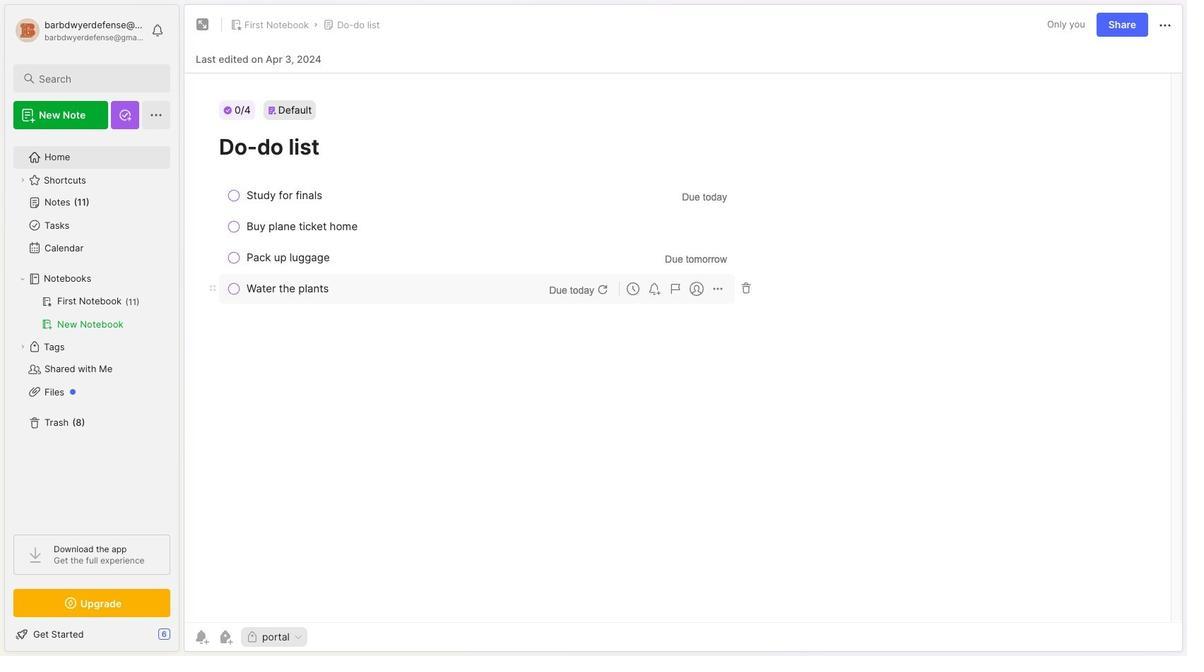 Task type: locate. For each thing, give the bounding box(es) containing it.
add a reminder image
[[193, 629, 210, 646]]

Account field
[[13, 16, 144, 45]]

expand note image
[[194, 16, 211, 33]]

tree inside the "main" element
[[5, 138, 179, 522]]

group
[[13, 291, 170, 336]]

More actions field
[[1157, 16, 1174, 34]]

expand tags image
[[18, 343, 27, 351]]

more actions image
[[1157, 17, 1174, 34]]

group inside the "main" element
[[13, 291, 170, 336]]

None search field
[[39, 70, 158, 87]]

tree
[[5, 138, 179, 522]]

none search field inside the "main" element
[[39, 70, 158, 87]]



Task type: vqa. For each thing, say whether or not it's contained in the screenshot.
tab list
no



Task type: describe. For each thing, give the bounding box(es) containing it.
Note Editor text field
[[184, 73, 1183, 623]]

click to collapse image
[[178, 631, 189, 647]]

Search text field
[[39, 72, 158, 86]]

expand notebooks image
[[18, 275, 27, 283]]

portal Tag actions field
[[290, 633, 303, 643]]

note window element
[[184, 4, 1183, 656]]

Help and Learning task checklist field
[[5, 623, 179, 646]]

main element
[[0, 0, 184, 657]]

add tag image
[[217, 629, 234, 646]]



